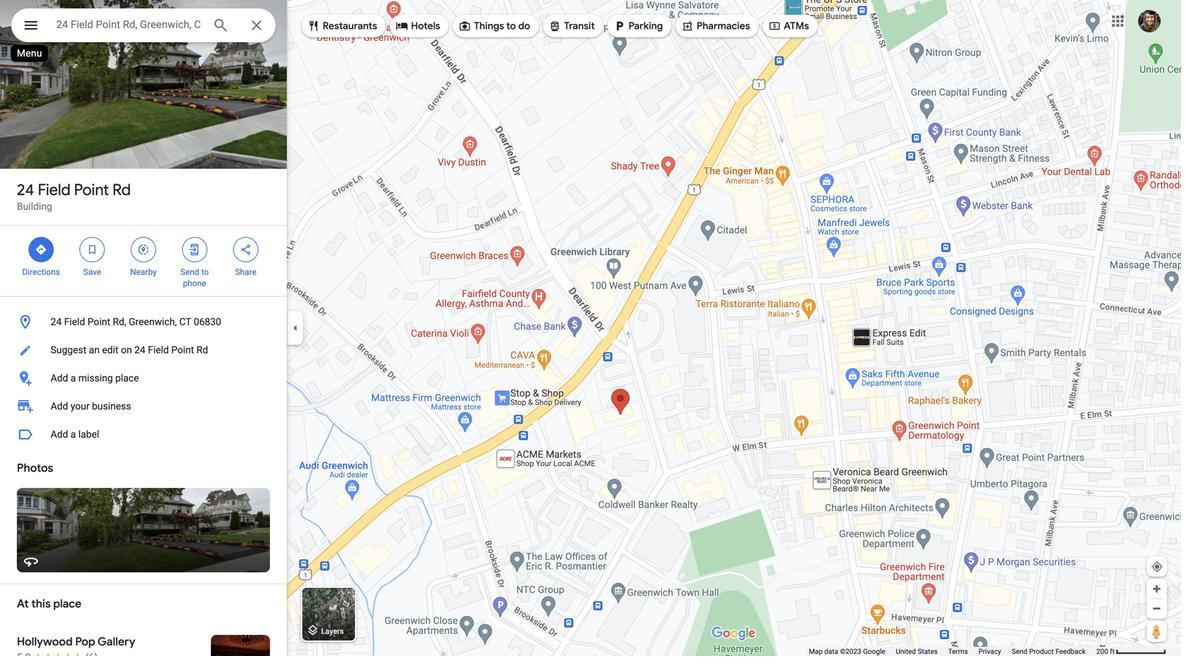 Task type: vqa. For each thing, say whether or not it's contained in the screenshot.


Task type: describe. For each thing, give the bounding box(es) containing it.

[[240, 242, 252, 257]]

2 vertical spatial point
[[171, 344, 194, 356]]

pop
[[75, 635, 95, 649]]

field for rd
[[38, 180, 70, 200]]

missing
[[78, 372, 113, 384]]

 search field
[[11, 8, 276, 45]]

send product feedback button
[[1012, 647, 1086, 656]]

send to phone
[[180, 267, 209, 288]]


[[35, 242, 47, 257]]

pharmacies
[[697, 20, 750, 32]]

24 Field Point Rd, Greenwich, CT 06830 field
[[11, 8, 276, 42]]

 atms
[[769, 18, 810, 34]]

parking
[[629, 20, 663, 32]]

united
[[896, 648, 917, 656]]

directions
[[22, 267, 60, 277]]

zoom in image
[[1152, 584, 1163, 594]]

24 field point rd main content
[[0, 0, 287, 656]]

at
[[17, 597, 29, 611]]

united states
[[896, 648, 938, 656]]

point for rd,
[[88, 316, 110, 328]]

add your business link
[[0, 393, 287, 421]]

add a label
[[51, 429, 99, 440]]

a for missing
[[71, 372, 76, 384]]

add a label button
[[0, 421, 287, 449]]


[[86, 242, 99, 257]]

add your business
[[51, 401, 131, 412]]


[[549, 18, 562, 34]]

greenwich,
[[129, 316, 177, 328]]

restaurants
[[323, 20, 378, 32]]

zoom out image
[[1152, 604, 1163, 614]]

add for add a label
[[51, 429, 68, 440]]

hollywood pop gallery link
[[0, 624, 287, 656]]

collapse side panel image
[[288, 320, 303, 336]]

ft
[[1111, 648, 1115, 656]]

send for send product feedback
[[1012, 648, 1028, 656]]

google account: giulia masi  
(giulia.masi@adept.ai) image
[[1139, 10, 1161, 32]]

data
[[825, 648, 839, 656]]

transit
[[564, 20, 595, 32]]

 things to do
[[459, 18, 531, 34]]

do
[[519, 20, 531, 32]]

hotels
[[411, 20, 440, 32]]

share
[[235, 267, 257, 277]]

things
[[474, 20, 504, 32]]

place inside button
[[115, 372, 139, 384]]


[[188, 242, 201, 257]]

2 vertical spatial field
[[148, 344, 169, 356]]


[[613, 18, 626, 34]]

 transit
[[549, 18, 595, 34]]

google maps element
[[0, 0, 1182, 656]]

24 field point rd building
[[17, 180, 131, 212]]

add a missing place button
[[0, 364, 287, 393]]



Task type: locate. For each thing, give the bounding box(es) containing it.
actions for 24 field point rd region
[[0, 226, 287, 296]]

suggest
[[51, 344, 86, 356]]

field down greenwich,
[[148, 344, 169, 356]]

1 vertical spatial send
[[1012, 648, 1028, 656]]

field inside the 24 field point rd building
[[38, 180, 70, 200]]

 pharmacies
[[682, 18, 750, 34]]

point up 
[[74, 180, 109, 200]]

2 add from the top
[[51, 401, 68, 412]]


[[769, 18, 781, 34]]

photos
[[17, 461, 53, 476]]

2 vertical spatial add
[[51, 429, 68, 440]]


[[23, 15, 39, 36]]

save
[[83, 267, 101, 277]]

0 horizontal spatial send
[[180, 267, 199, 277]]

0 vertical spatial add
[[51, 372, 68, 384]]

send left product
[[1012, 648, 1028, 656]]

add
[[51, 372, 68, 384], [51, 401, 68, 412], [51, 429, 68, 440]]

rd,
[[113, 316, 126, 328]]

footer
[[809, 647, 1097, 656]]

None field
[[56, 16, 201, 33]]

nearby
[[130, 267, 157, 277]]

 hotels
[[396, 18, 440, 34]]

point for rd
[[74, 180, 109, 200]]

at this place
[[17, 597, 81, 611]]

product
[[1030, 648, 1054, 656]]

a left missing
[[71, 372, 76, 384]]

1 add from the top
[[51, 372, 68, 384]]

0 vertical spatial a
[[71, 372, 76, 384]]

a left label
[[71, 429, 76, 440]]

terms button
[[949, 647, 969, 656]]

suggest an edit on 24 field point rd
[[51, 344, 208, 356]]

on
[[121, 344, 132, 356]]

to left do
[[507, 20, 516, 32]]

suggest an edit on 24 field point rd button
[[0, 336, 287, 364]]

feedback
[[1056, 648, 1086, 656]]

send
[[180, 267, 199, 277], [1012, 648, 1028, 656]]

1 horizontal spatial to
[[507, 20, 516, 32]]

this
[[31, 597, 51, 611]]

to
[[507, 20, 516, 32], [201, 267, 209, 277]]

send inside send to phone
[[180, 267, 199, 277]]

1 vertical spatial field
[[64, 316, 85, 328]]

an
[[89, 344, 100, 356]]

building
[[17, 201, 52, 212]]

add left label
[[51, 429, 68, 440]]

united states button
[[896, 647, 938, 656]]


[[396, 18, 408, 34]]

place
[[115, 372, 139, 384], [53, 597, 81, 611]]

©2023
[[841, 648, 862, 656]]

to inside send to phone
[[201, 267, 209, 277]]

terms
[[949, 648, 969, 656]]

none field inside 24 field point rd, greenwich, ct 06830 field
[[56, 16, 201, 33]]

send for send to phone
[[180, 267, 199, 277]]

privacy
[[979, 648, 1002, 656]]

map
[[809, 648, 823, 656]]

200
[[1097, 648, 1109, 656]]

0 vertical spatial field
[[38, 180, 70, 200]]

send product feedback
[[1012, 648, 1086, 656]]

field for rd,
[[64, 316, 85, 328]]

business
[[92, 401, 131, 412]]

0 vertical spatial point
[[74, 180, 109, 200]]

gallery
[[98, 635, 135, 649]]

add left the your
[[51, 401, 68, 412]]

your
[[71, 401, 90, 412]]

show street view coverage image
[[1147, 621, 1168, 642]]

24 field point rd, greenwich, ct 06830 button
[[0, 308, 287, 336]]

24 for rd
[[17, 180, 34, 200]]

point inside the 24 field point rd building
[[74, 180, 109, 200]]

rd
[[113, 180, 131, 200], [197, 344, 208, 356]]

add a missing place
[[51, 372, 139, 384]]

privacy button
[[979, 647, 1002, 656]]

add for add a missing place
[[51, 372, 68, 384]]

phone
[[183, 279, 206, 288]]

200 ft
[[1097, 648, 1115, 656]]

0 vertical spatial 24
[[17, 180, 34, 200]]

2 horizontal spatial 24
[[134, 344, 146, 356]]

field up suggest
[[64, 316, 85, 328]]

24 inside the 24 field point rd building
[[17, 180, 34, 200]]

0 vertical spatial to
[[507, 20, 516, 32]]

a
[[71, 372, 76, 384], [71, 429, 76, 440]]

0 vertical spatial send
[[180, 267, 199, 277]]

place right this
[[53, 597, 81, 611]]

add for add your business
[[51, 401, 68, 412]]


[[137, 242, 150, 257]]

24 right on
[[134, 344, 146, 356]]

place down on
[[115, 372, 139, 384]]

footer inside the google maps element
[[809, 647, 1097, 656]]

send inside send product feedback button
[[1012, 648, 1028, 656]]

google
[[864, 648, 886, 656]]

to up phone
[[201, 267, 209, 277]]

hollywood
[[17, 635, 73, 649]]

1 vertical spatial place
[[53, 597, 81, 611]]

0 horizontal spatial place
[[53, 597, 81, 611]]

1 horizontal spatial place
[[115, 372, 139, 384]]

to inside  things to do
[[507, 20, 516, 32]]

 restaurants
[[307, 18, 378, 34]]

edit
[[102, 344, 119, 356]]

a for label
[[71, 429, 76, 440]]

0 vertical spatial place
[[115, 372, 139, 384]]


[[459, 18, 471, 34]]

point down "ct"
[[171, 344, 194, 356]]

layers
[[321, 627, 344, 636]]

1 vertical spatial rd
[[197, 344, 208, 356]]

1 vertical spatial to
[[201, 267, 209, 277]]

1 vertical spatial add
[[51, 401, 68, 412]]

1 horizontal spatial send
[[1012, 648, 1028, 656]]

24 field point rd, greenwich, ct 06830
[[51, 316, 221, 328]]


[[307, 18, 320, 34]]

1 vertical spatial a
[[71, 429, 76, 440]]

0 vertical spatial rd
[[113, 180, 131, 200]]

2 a from the top
[[71, 429, 76, 440]]

footer containing map data ©2023 google
[[809, 647, 1097, 656]]

point
[[74, 180, 109, 200], [88, 316, 110, 328], [171, 344, 194, 356]]

06830
[[194, 316, 221, 328]]

rd inside button
[[197, 344, 208, 356]]

 button
[[11, 8, 51, 45]]

24 up building in the left of the page
[[17, 180, 34, 200]]

200 ft button
[[1097, 648, 1167, 656]]

5.0 stars 6 reviews image
[[17, 651, 98, 656]]

24 for rd,
[[51, 316, 62, 328]]

map data ©2023 google
[[809, 648, 886, 656]]

field up building in the left of the page
[[38, 180, 70, 200]]

0 horizontal spatial rd
[[113, 180, 131, 200]]

1 vertical spatial 24
[[51, 316, 62, 328]]


[[682, 18, 694, 34]]

1 horizontal spatial 24
[[51, 316, 62, 328]]

label
[[78, 429, 99, 440]]

1 a from the top
[[71, 372, 76, 384]]

ct
[[179, 316, 191, 328]]

atms
[[784, 20, 810, 32]]

2 vertical spatial 24
[[134, 344, 146, 356]]

add down suggest
[[51, 372, 68, 384]]

from your device image
[[1152, 561, 1164, 573]]

states
[[918, 648, 938, 656]]

0 horizontal spatial to
[[201, 267, 209, 277]]

24
[[17, 180, 34, 200], [51, 316, 62, 328], [134, 344, 146, 356]]

24 up suggest
[[51, 316, 62, 328]]

 parking
[[613, 18, 663, 34]]

1 vertical spatial point
[[88, 316, 110, 328]]

send up phone
[[180, 267, 199, 277]]

1 horizontal spatial rd
[[197, 344, 208, 356]]

rd inside the 24 field point rd building
[[113, 180, 131, 200]]

hollywood pop gallery
[[17, 635, 135, 649]]

field
[[38, 180, 70, 200], [64, 316, 85, 328], [148, 344, 169, 356]]

point left the "rd,"
[[88, 316, 110, 328]]

0 horizontal spatial 24
[[17, 180, 34, 200]]

3 add from the top
[[51, 429, 68, 440]]



